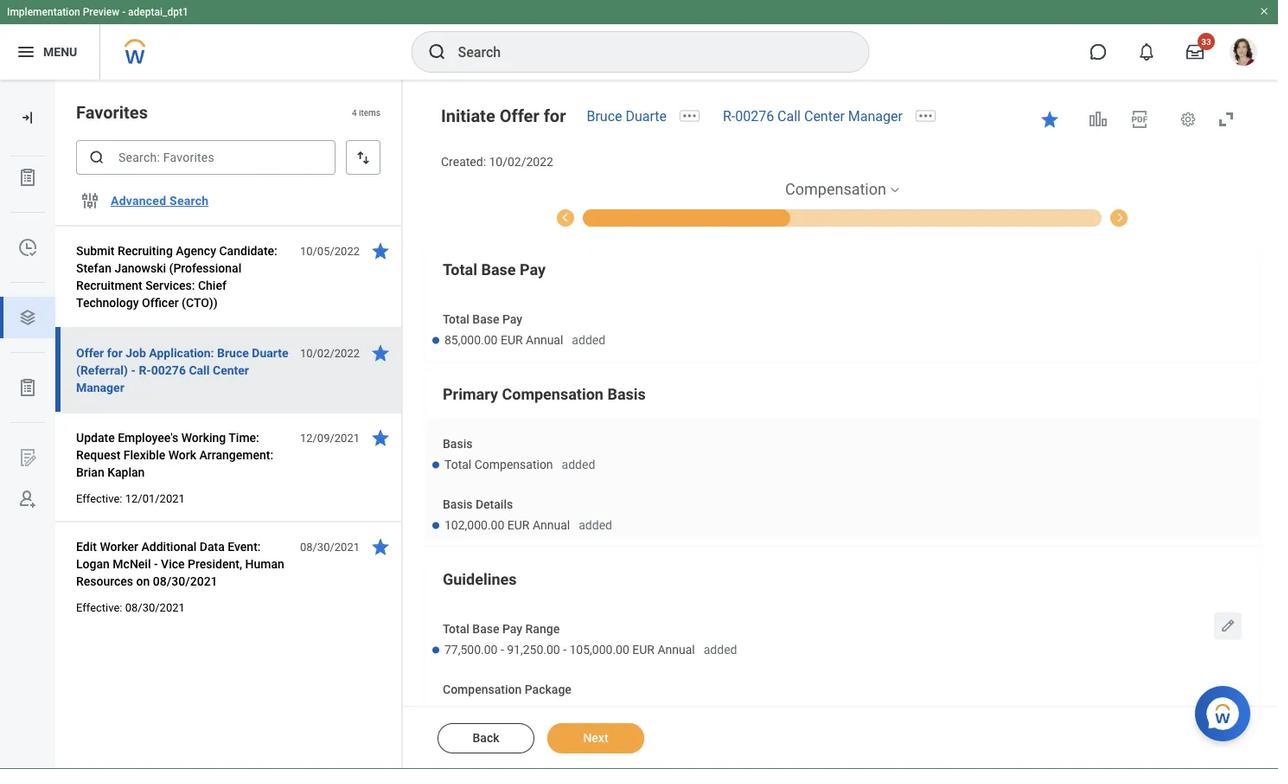 Task type: vqa. For each thing, say whether or not it's contained in the screenshot.
VIEW RELATED INFORMATION icon
yes



Task type: locate. For each thing, give the bounding box(es) containing it.
pay for compensation package
[[503, 622, 523, 636]]

0 vertical spatial annual
[[526, 333, 564, 347]]

- down total base pay range
[[501, 642, 504, 657]]

12/09/2021
[[300, 431, 360, 444]]

compensation inside total compensation added
[[475, 457, 553, 471]]

base for primary compensation basis
[[482, 261, 516, 279]]

bruce down search workday search box
[[587, 108, 623, 124]]

chevron left image
[[556, 207, 576, 223]]

effective:
[[76, 492, 122, 505], [76, 601, 122, 614]]

- inside edit worker additional data event: logan mcneil - vice president, human resources on 08/30/2021
[[154, 557, 158, 571]]

edit
[[76, 540, 97, 554]]

eur right 105,000.00
[[633, 642, 655, 657]]

1 horizontal spatial offer
[[500, 106, 540, 126]]

1 vertical spatial base
[[473, 312, 500, 326]]

call
[[778, 108, 801, 124], [189, 363, 210, 377]]

initiate
[[441, 106, 496, 126]]

1 horizontal spatial call
[[778, 108, 801, 124]]

1 vertical spatial eur
[[508, 518, 530, 532]]

effective: for edit worker additional data event: logan mcneil - vice president, human resources on 08/30/2021
[[76, 601, 122, 614]]

basis details
[[443, 497, 513, 512]]

basis details element
[[433, 508, 613, 534]]

compensation up the 'management' element
[[443, 682, 522, 697]]

0 horizontal spatial 00276
[[151, 363, 186, 377]]

1 star image from the top
[[370, 241, 391, 261]]

for left bruce duarte link
[[544, 106, 566, 126]]

2 effective: from the top
[[76, 601, 122, 614]]

offer
[[500, 106, 540, 126], [76, 346, 104, 360]]

10/02/2022 up 12/09/2021
[[300, 347, 360, 360]]

1 horizontal spatial duarte
[[626, 108, 667, 124]]

arrangement:
[[199, 448, 274, 462]]

perspective image
[[17, 307, 38, 328]]

08/30/2021 down on
[[125, 601, 185, 614]]

star image
[[1040, 109, 1061, 130], [370, 343, 391, 363], [370, 536, 391, 557]]

for inside offer for job application: bruce duarte (referral) ‎- r-00276 call center manager
[[107, 346, 123, 360]]

0 vertical spatial effective:
[[76, 492, 122, 505]]

2 vertical spatial pay
[[503, 622, 523, 636]]

agency
[[176, 244, 216, 258]]

duarte
[[626, 108, 667, 124], [252, 346, 289, 360]]

eur
[[501, 333, 523, 347], [508, 518, 530, 532], [633, 642, 655, 657]]

annual inside "102,000.00 eur annual added"
[[533, 518, 570, 532]]

view printable version (pdf) image
[[1130, 109, 1151, 130]]

favorites
[[76, 102, 148, 122]]

added inside 85,000.00 eur annual added
[[572, 333, 606, 347]]

Search Workday  search field
[[458, 33, 834, 71]]

total
[[443, 261, 478, 279], [443, 312, 470, 326], [445, 457, 472, 471], [443, 622, 470, 636]]

added
[[572, 333, 606, 347], [562, 458, 596, 472], [579, 518, 613, 532], [704, 643, 738, 657], [525, 703, 558, 718]]

manager up compensation popup button
[[849, 108, 903, 124]]

0 horizontal spatial duarte
[[252, 346, 289, 360]]

0 horizontal spatial offer
[[76, 346, 104, 360]]

compensation down r-00276 call center manager
[[786, 180, 887, 198]]

chevron right image
[[1110, 207, 1131, 223]]

base up 77,500.00
[[473, 622, 500, 636]]

33 button
[[1177, 33, 1216, 71]]

0 vertical spatial for
[[544, 106, 566, 126]]

total base pay element containing 85,000.00 eur annual
[[433, 323, 606, 348]]

management
[[445, 703, 516, 717]]

1 horizontal spatial manager
[[849, 108, 903, 124]]

justify image
[[16, 42, 36, 62]]

center down application:
[[213, 363, 249, 377]]

effective: down brian
[[76, 492, 122, 505]]

r- inside offer for job application: bruce duarte (referral) ‎- r-00276 call center manager
[[139, 363, 151, 377]]

configure image
[[80, 190, 100, 211]]

0 vertical spatial total base pay
[[443, 261, 546, 279]]

0 horizontal spatial for
[[107, 346, 123, 360]]

added inside "102,000.00 eur annual added"
[[579, 518, 613, 532]]

Search: Favorites text field
[[76, 140, 336, 175]]

primary compensation basis element
[[424, 369, 1262, 546]]

star image right 10/05/2022
[[370, 241, 391, 261]]

management element
[[445, 699, 516, 717]]

inbox large image
[[1187, 43, 1204, 61]]

r-
[[723, 108, 736, 124], [139, 363, 151, 377]]

added inside total compensation added
[[562, 458, 596, 472]]

total inside total compensation added
[[445, 457, 472, 471]]

close environment banner image
[[1260, 6, 1270, 16]]

base
[[482, 261, 516, 279], [473, 312, 500, 326], [473, 622, 500, 636]]

0 vertical spatial 08/30/2021
[[300, 540, 360, 553]]

- left vice
[[154, 557, 158, 571]]

0 vertical spatial pay
[[520, 261, 546, 279]]

2 vertical spatial eur
[[633, 642, 655, 657]]

working
[[181, 430, 226, 445]]

1 vertical spatial 00276
[[151, 363, 186, 377]]

list
[[0, 157, 55, 520]]

2 vertical spatial annual
[[658, 642, 695, 657]]

1 vertical spatial basis
[[443, 437, 473, 451]]

0 horizontal spatial r-
[[139, 363, 151, 377]]

effective: down resources
[[76, 601, 122, 614]]

1 vertical spatial bruce
[[217, 346, 249, 360]]

77,500.00 - 91,250.00 - 105,000.00 eur annual element
[[445, 639, 695, 657]]

1 vertical spatial effective:
[[76, 601, 122, 614]]

0 vertical spatial eur
[[501, 333, 523, 347]]

0 vertical spatial star image
[[370, 241, 391, 261]]

recruitment
[[76, 278, 142, 292]]

back
[[473, 731, 500, 745]]

guidelines
[[443, 570, 517, 589]]

manager down the (referral)
[[76, 380, 124, 395]]

menu banner
[[0, 0, 1279, 80]]

1 vertical spatial offer
[[76, 346, 104, 360]]

compensation package management added
[[443, 682, 572, 718]]

2 vertical spatial star image
[[370, 536, 391, 557]]

annual
[[526, 333, 564, 347], [533, 518, 570, 532], [658, 642, 695, 657]]

2 star image from the top
[[370, 427, 391, 448]]

1 vertical spatial call
[[189, 363, 210, 377]]

0 horizontal spatial 10/02/2022
[[300, 347, 360, 360]]

added for 102,000.00 eur annual added
[[579, 518, 613, 532]]

1 horizontal spatial bruce
[[587, 108, 623, 124]]

item list element
[[55, 80, 403, 769]]

update
[[76, 430, 115, 445]]

0 vertical spatial base
[[482, 261, 516, 279]]

2 vertical spatial base
[[473, 622, 500, 636]]

1 vertical spatial star image
[[370, 343, 391, 363]]

0 vertical spatial r-
[[723, 108, 736, 124]]

1 effective: from the top
[[76, 492, 122, 505]]

1 total base pay from the top
[[443, 261, 546, 279]]

0 vertical spatial manager
[[849, 108, 903, 124]]

base for compensation package
[[473, 622, 500, 636]]

payment
[[1167, 212, 1208, 224]]

1 horizontal spatial r-
[[723, 108, 736, 124]]

rename image
[[17, 447, 38, 468]]

primary compensation basis
[[443, 385, 646, 403]]

total base pay element
[[424, 245, 1262, 361], [433, 323, 606, 348]]

application:
[[149, 346, 214, 360]]

call inside offer for job application: bruce duarte (referral) ‎- r-00276 call center manager
[[189, 363, 210, 377]]

for
[[544, 106, 566, 126], [107, 346, 123, 360]]

‎-
[[131, 363, 136, 377]]

event:
[[228, 540, 261, 554]]

1 vertical spatial duarte
[[252, 346, 289, 360]]

102,000.00
[[445, 518, 505, 532]]

created: 10/02/2022
[[441, 155, 554, 169]]

pay inside guidelines element
[[503, 622, 523, 636]]

offer right initiate on the left top of page
[[500, 106, 540, 126]]

- right the preview
[[122, 6, 126, 18]]

annual inside 85,000.00 eur annual added
[[526, 333, 564, 347]]

1 vertical spatial manager
[[76, 380, 124, 395]]

clock check image
[[17, 237, 38, 258]]

vice
[[161, 557, 185, 571]]

08/30/2021 right event:
[[300, 540, 360, 553]]

effective: 08/30/2021
[[76, 601, 185, 614]]

annual up primary compensation basis
[[526, 333, 564, 347]]

1 vertical spatial r-
[[139, 363, 151, 377]]

base up 85,000.00 eur annual added
[[482, 261, 516, 279]]

1 horizontal spatial 10/02/2022
[[489, 155, 554, 169]]

1 vertical spatial for
[[107, 346, 123, 360]]

bruce inside offer for job application: bruce duarte (referral) ‎- r-00276 call center manager
[[217, 346, 249, 360]]

bruce right application:
[[217, 346, 249, 360]]

1 vertical spatial star image
[[370, 427, 391, 448]]

102,000.00 eur annual added
[[445, 518, 613, 532]]

created:
[[441, 155, 486, 169]]

compensation up details
[[475, 457, 553, 471]]

offer for job application: bruce duarte (referral) ‎- r-00276 call center manager
[[76, 346, 289, 395]]

1 horizontal spatial for
[[544, 106, 566, 126]]

- inside menu banner
[[122, 6, 126, 18]]

base up 85,000.00
[[473, 312, 500, 326]]

0 horizontal spatial manager
[[76, 380, 124, 395]]

added inside compensation package management added
[[525, 703, 558, 718]]

eur inside "102,000.00 eur annual added"
[[508, 518, 530, 532]]

basis for basis
[[443, 437, 473, 451]]

annual for 85,000.00 eur annual
[[526, 333, 564, 347]]

12/01/2021
[[125, 492, 185, 505]]

manager inside offer for job application: bruce duarte (referral) ‎- r-00276 call center manager
[[76, 380, 124, 395]]

2 vertical spatial basis
[[443, 497, 473, 512]]

basis for basis details
[[443, 497, 473, 512]]

annual down total compensation added
[[533, 518, 570, 532]]

1 vertical spatial center
[[213, 363, 249, 377]]

eur down details
[[508, 518, 530, 532]]

menu
[[43, 45, 77, 59]]

08/30/2021 down vice
[[153, 574, 218, 588]]

for left job
[[107, 346, 123, 360]]

eur for 85,000.00
[[501, 333, 523, 347]]

star image
[[370, 241, 391, 261], [370, 427, 391, 448]]

eur inside 85,000.00 eur annual added
[[501, 333, 523, 347]]

base inside guidelines element
[[473, 622, 500, 636]]

1 vertical spatial annual
[[533, 518, 570, 532]]

chief
[[198, 278, 227, 292]]

eur inside 77,500.00 - 91,250.00 - 105,000.00 eur annual added
[[633, 642, 655, 657]]

00276
[[736, 108, 775, 124], [151, 363, 186, 377]]

1 horizontal spatial center
[[805, 108, 845, 124]]

08/30/2021
[[300, 540, 360, 553], [153, 574, 218, 588], [125, 601, 185, 614]]

1 vertical spatial 10/02/2022
[[300, 347, 360, 360]]

one-time payment button
[[1110, 207, 1208, 226]]

0 horizontal spatial call
[[189, 363, 210, 377]]

pay for primary compensation basis
[[520, 261, 546, 279]]

pay
[[520, 261, 546, 279], [503, 312, 523, 326], [503, 622, 523, 636]]

10/02/2022 down initiate offer for
[[489, 155, 554, 169]]

services:
[[145, 278, 195, 292]]

items
[[359, 107, 381, 118]]

center up compensation popup button
[[805, 108, 845, 124]]

adeptai_dpt1
[[128, 6, 189, 18]]

edit worker additional data event: logan mcneil - vice president, human resources on 08/30/2021
[[76, 540, 284, 588]]

compensation
[[786, 180, 887, 198], [502, 385, 604, 403], [475, 457, 553, 471], [443, 682, 522, 697]]

mcneil
[[113, 557, 151, 571]]

0 vertical spatial bruce
[[587, 108, 623, 124]]

0 horizontal spatial bruce
[[217, 346, 249, 360]]

total base pay
[[443, 261, 546, 279], [443, 312, 523, 326]]

star image right 12/09/2021
[[370, 427, 391, 448]]

(professional
[[169, 261, 242, 275]]

compensation down 85,000.00 eur annual added
[[502, 385, 604, 403]]

annual right 105,000.00
[[658, 642, 695, 657]]

manager
[[849, 108, 903, 124], [76, 380, 124, 395]]

1 vertical spatial 08/30/2021
[[153, 574, 218, 588]]

annual for 102,000.00 eur annual
[[533, 518, 570, 532]]

eur right 85,000.00
[[501, 333, 523, 347]]

2 total base pay from the top
[[443, 312, 523, 326]]

1 vertical spatial total base pay
[[443, 312, 523, 326]]

offer up the (referral)
[[76, 346, 104, 360]]

0 vertical spatial 00276
[[736, 108, 775, 124]]

0 vertical spatial center
[[805, 108, 845, 124]]

0 horizontal spatial center
[[213, 363, 249, 377]]

1 vertical spatial pay
[[503, 312, 523, 326]]



Task type: describe. For each thing, give the bounding box(es) containing it.
gear image
[[1180, 111, 1198, 128]]

technology
[[76, 295, 139, 310]]

clipboard image
[[17, 377, 38, 398]]

next
[[584, 731, 609, 745]]

implementation preview -   adeptai_dpt1
[[7, 6, 189, 18]]

effective: for update employee's working time: request flexible work arrangement: brian kaplan
[[76, 492, 122, 505]]

compensation navigation
[[424, 179, 1262, 226]]

advanced search button
[[104, 183, 216, 218]]

4
[[352, 107, 357, 118]]

next button
[[548, 723, 645, 754]]

time
[[1141, 212, 1164, 224]]

0 vertical spatial 10/02/2022
[[489, 155, 554, 169]]

1 horizontal spatial 00276
[[736, 108, 775, 124]]

annual inside 77,500.00 - 91,250.00 - 105,000.00 eur annual added
[[658, 642, 695, 657]]

range
[[526, 622, 560, 636]]

human
[[245, 557, 284, 571]]

85,000.00 eur annual added
[[445, 333, 606, 347]]

update employee's working time: request flexible work arrangement: brian kaplan
[[76, 430, 274, 479]]

resources
[[76, 574, 133, 588]]

star image for effective: 12/01/2021
[[370, 427, 391, 448]]

2 vertical spatial 08/30/2021
[[125, 601, 185, 614]]

profile logan mcneil image
[[1230, 38, 1258, 69]]

0 vertical spatial call
[[778, 108, 801, 124]]

edit image
[[1220, 618, 1237, 635]]

candidate:
[[219, 244, 278, 258]]

advanced search
[[111, 194, 209, 208]]

- right 91,250.00
[[563, 642, 567, 657]]

85,000.00
[[445, 333, 498, 347]]

r-00276 call center manager
[[723, 108, 903, 124]]

one-
[[1120, 212, 1141, 224]]

request
[[76, 448, 121, 462]]

77,500.00 - 91,250.00 - 105,000.00 eur annual added
[[445, 642, 738, 657]]

submit recruiting agency candidate: stefan janowski (professional recruitment services: chief technology officer (cto)) button
[[76, 241, 291, 313]]

view related information image
[[1089, 109, 1109, 130]]

duarte inside offer for job application: bruce duarte (referral) ‎- r-00276 call center manager
[[252, 346, 289, 360]]

sort image
[[355, 149, 372, 166]]

submit recruiting agency candidate: stefan janowski (professional recruitment services: chief technology officer (cto))
[[76, 244, 278, 310]]

janowski
[[115, 261, 166, 275]]

star image for 10/05/2022
[[370, 241, 391, 261]]

job
[[126, 346, 146, 360]]

back button
[[438, 723, 535, 754]]

basis element
[[433, 448, 596, 473]]

4 items
[[352, 107, 381, 118]]

compensation inside compensation package management added
[[443, 682, 522, 697]]

edit worker additional data event: logan mcneil - vice president, human resources on 08/30/2021 button
[[76, 536, 291, 592]]

compensation inside navigation
[[786, 180, 887, 198]]

additional
[[141, 540, 197, 554]]

added for 85,000.00 eur annual added
[[572, 333, 606, 347]]

center inside offer for job application: bruce duarte (referral) ‎- r-00276 call center manager
[[213, 363, 249, 377]]

10/02/2022 inside item list element
[[300, 347, 360, 360]]

0 vertical spatial duarte
[[626, 108, 667, 124]]

guidelines element
[[424, 554, 1262, 769]]

total base pay range
[[443, 622, 560, 636]]

recruiting
[[118, 244, 173, 258]]

search image
[[427, 42, 448, 62]]

0 vertical spatial basis
[[608, 385, 646, 403]]

0 vertical spatial star image
[[1040, 109, 1061, 130]]

bruce duarte
[[587, 108, 667, 124]]

on
[[136, 574, 150, 588]]

clipboard image
[[17, 167, 38, 188]]

preview
[[83, 6, 120, 18]]

total inside guidelines element
[[443, 622, 470, 636]]

search image
[[88, 149, 106, 166]]

transformation import image
[[19, 109, 36, 126]]

fullscreen image
[[1217, 109, 1237, 130]]

employee's
[[118, 430, 178, 445]]

submit
[[76, 244, 115, 258]]

one-time payment
[[1120, 212, 1208, 224]]

flexible
[[124, 448, 165, 462]]

total base pay element containing total base pay
[[424, 245, 1262, 361]]

officer
[[142, 295, 179, 310]]

logan
[[76, 557, 110, 571]]

77,500.00
[[445, 642, 498, 657]]

08/30/2021 inside edit worker additional data event: logan mcneil - vice president, human resources on 08/30/2021
[[153, 574, 218, 588]]

added inside 77,500.00 - 91,250.00 - 105,000.00 eur annual added
[[704, 643, 738, 657]]

bruce duarte link
[[587, 108, 667, 124]]

implementation
[[7, 6, 80, 18]]

update employee's working time: request flexible work arrangement: brian kaplan button
[[76, 427, 291, 483]]

menu button
[[0, 24, 100, 80]]

00276 inside offer for job application: bruce duarte (referral) ‎- r-00276 call center manager
[[151, 363, 186, 377]]

kaplan
[[107, 465, 145, 479]]

eur for 102,000.00
[[508, 518, 530, 532]]

added for compensation package management added
[[525, 703, 558, 718]]

work
[[168, 448, 196, 462]]

initiate offer for
[[441, 106, 566, 126]]

total compensation added
[[445, 457, 596, 472]]

primary
[[443, 385, 498, 403]]

details
[[476, 497, 513, 512]]

(referral)
[[76, 363, 128, 377]]

105,000.00
[[570, 642, 630, 657]]

user plus image
[[17, 489, 38, 510]]

offer for job application: bruce duarte (referral) ‎- r-00276 call center manager button
[[76, 343, 291, 398]]

(cto))
[[182, 295, 218, 310]]

time:
[[229, 430, 259, 445]]

brian
[[76, 465, 104, 479]]

search
[[170, 194, 209, 208]]

president,
[[188, 557, 242, 571]]

offer inside offer for job application: bruce duarte (referral) ‎- r-00276 call center manager
[[76, 346, 104, 360]]

star image for 10/02/2022
[[370, 343, 391, 363]]

notifications large image
[[1139, 43, 1156, 61]]

worker
[[100, 540, 138, 554]]

r-00276 call center manager link
[[723, 108, 903, 124]]

package
[[525, 682, 572, 697]]

star image for effective: 08/30/2021
[[370, 536, 391, 557]]

stefan
[[76, 261, 112, 275]]

effective: 12/01/2021
[[76, 492, 185, 505]]

10/05/2022
[[300, 244, 360, 257]]

data
[[200, 540, 225, 554]]

33
[[1202, 36, 1212, 47]]

advanced
[[111, 194, 166, 208]]

91,250.00
[[507, 642, 560, 657]]

0 vertical spatial offer
[[500, 106, 540, 126]]



